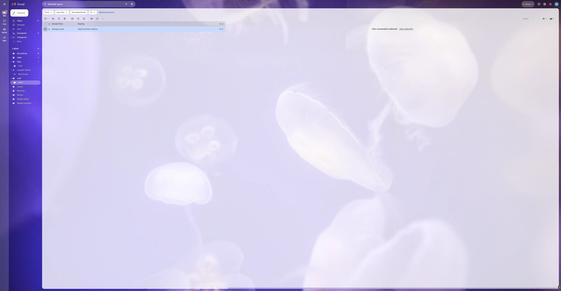 Task type: locate. For each thing, give the bounding box(es) containing it.
1 vertical spatial 28
[[244, 31, 246, 33]]

dazzle
[[28, 77, 34, 79]]

kendall parks
[[58, 25, 70, 28]]

None checkbox
[[49, 25, 52, 28]]

to
[[100, 12, 103, 15]]

0 vertical spatial 28 jul
[[244, 25, 248, 28]]

conversation
[[419, 31, 432, 33]]

22 up "13"
[[42, 22, 43, 24]]

row up teach me how to dance link
[[47, 24, 251, 29]]

main content containing one conversation selected
[[47, 9, 562, 292]]

work emails
[[20, 81, 31, 84]]

from button
[[48, 12, 60, 16]]

clear search image
[[137, 2, 143, 7]]

1 row from the top
[[47, 24, 251, 29]]

0 vertical spatial 1
[[43, 68, 43, 70]]

1 vertical spatial 28 jul
[[244, 31, 248, 33]]

clear selection link
[[442, 31, 459, 33]]

hiya
[[19, 68, 23, 70]]

3
[[42, 63, 43, 65]]

1 vertical spatial 1
[[43, 86, 43, 88]]

1
[[43, 68, 43, 70], [43, 86, 43, 88]]

2 row from the top
[[47, 29, 251, 35]]

22 inside 22 link
[[6, 11, 8, 13]]

radiant sunshine link
[[19, 114, 35, 116]]

28
[[244, 25, 246, 28], [244, 31, 246, 33]]

more
[[19, 45, 24, 48]]

inbox link
[[19, 22, 25, 24]]

labels heading
[[14, 53, 41, 56]]

0 vertical spatial 28
[[244, 25, 246, 28]]

cute!
[[20, 72, 25, 75]]

1 28 from the top
[[244, 25, 246, 28]]

any time
[[63, 12, 72, 15]]

attachment
[[84, 12, 95, 15]]

to button
[[98, 12, 108, 16]]

22 link
[[2, 11, 8, 16]]

time
[[67, 12, 72, 15]]

compose button
[[12, 10, 32, 18]]

1 28 jul from the top
[[244, 25, 248, 28]]

mirage glisten link
[[19, 109, 32, 112]]

cute! link
[[20, 72, 25, 75]]

memes
[[19, 104, 26, 107]]

0 horizontal spatial 22
[[6, 11, 8, 13]]

chat
[[3, 26, 7, 28]]

leaf
[[19, 86, 23, 88]]

leaves
[[19, 95, 26, 98]]

sent link
[[19, 31, 23, 34]]

from
[[50, 12, 55, 15]]

snoozed
[[19, 27, 27, 29]]

13
[[42, 36, 43, 38]]

selection
[[450, 31, 459, 33]]

Search in emails text field
[[53, 3, 137, 6]]

kendall
[[58, 25, 64, 28]]

2 jul from the top
[[246, 31, 248, 33]]

none checkbox inside row
[[49, 25, 52, 28]]

advanced search
[[110, 13, 127, 15]]

hiya link
[[19, 68, 23, 70]]

hello link
[[19, 63, 24, 65]]

selected
[[433, 31, 442, 33]]

any time button
[[61, 12, 77, 16]]

scheduled link
[[19, 36, 30, 38]]

mirage glisten
[[19, 109, 32, 112]]

sharpay jones
[[58, 31, 71, 34]]

has attachment
[[80, 12, 95, 15]]

1 horizontal spatial 22
[[42, 22, 43, 24]]

22
[[6, 11, 8, 13], [42, 22, 43, 24]]

22 up mail
[[6, 11, 8, 13]]

scheduled
[[19, 36, 30, 38]]

one conversation selected
[[414, 31, 442, 33]]

jul
[[246, 25, 248, 28], [246, 31, 248, 33]]

jones
[[66, 31, 71, 34]]

28 jul for reading
[[244, 25, 248, 28]]

compose
[[19, 13, 28, 16]]

2 28 from the top
[[244, 31, 246, 33]]

spaces
[[2, 35, 8, 37]]

memes link
[[19, 104, 26, 107]]

categories link
[[19, 40, 30, 43]]

0 vertical spatial jul
[[246, 25, 248, 28]]

radiant
[[19, 114, 26, 116]]

work emails link
[[20, 81, 31, 84]]

row
[[47, 24, 251, 29], [47, 29, 251, 35]]

gems link
[[20, 91, 26, 93]]

1 vertical spatial jul
[[246, 31, 248, 33]]

clear selection
[[444, 31, 459, 33]]

1 1 from the top
[[43, 68, 43, 70]]

jul for reading
[[246, 25, 248, 28]]

has
[[80, 12, 84, 15]]

search
[[121, 13, 127, 15]]

main content
[[47, 9, 562, 292]]

1 jul from the top
[[246, 25, 248, 28]]

28 jul for teach me how to dance
[[244, 31, 248, 33]]

2 1 from the top
[[43, 86, 43, 88]]

main menu image
[[3, 3, 7, 6]]

how
[[96, 31, 100, 34]]

2 28 jul from the top
[[244, 31, 248, 33]]

has attachment button
[[78, 12, 97, 16]]

0 vertical spatial 22
[[6, 11, 8, 13]]

add to tasks image
[[92, 19, 95, 22]]

snoozed link
[[19, 27, 27, 29]]

laughter dazzle link
[[19, 77, 34, 79]]

28 jul
[[244, 25, 248, 28], [244, 31, 248, 33]]

None checkbox
[[49, 19, 52, 22], [49, 31, 52, 34], [49, 19, 52, 22], [49, 31, 52, 34]]

row down reading link
[[47, 29, 251, 35]]

mail
[[3, 16, 7, 19]]

laughter dazzle
[[19, 77, 34, 79]]

me
[[93, 31, 96, 34]]



Task type: describe. For each thing, give the bounding box(es) containing it.
sharpay
[[58, 31, 65, 34]]

sent
[[19, 31, 23, 34]]

leaves link
[[19, 95, 26, 98]]

1 for hiya
[[43, 68, 43, 70]]

18
[[42, 58, 43, 61]]

move to image
[[100, 19, 103, 22]]

one
[[414, 31, 418, 33]]

spaces heading
[[0, 35, 10, 37]]

laughter
[[19, 77, 27, 79]]

gmail image
[[13, 2, 29, 8]]

leaf link
[[19, 86, 23, 88]]

gems
[[20, 91, 26, 93]]

dance
[[103, 31, 108, 34]]

report spam image
[[64, 19, 67, 22]]

everything link
[[19, 58, 30, 61]]

search in emails image
[[48, 2, 53, 7]]

to
[[100, 31, 102, 34]]

labels
[[14, 53, 21, 56]]

1 vertical spatial 22
[[42, 22, 43, 24]]

sunshine
[[26, 114, 35, 116]]

meetings
[[19, 100, 28, 102]]

mail heading
[[0, 16, 10, 19]]

jul for teach me how to dance
[[246, 31, 248, 33]]

any
[[63, 12, 67, 15]]

hello
[[19, 63, 24, 65]]

Search in emails search field
[[47, 1, 151, 8]]

1 for leaf
[[43, 86, 43, 88]]

inbox
[[19, 22, 25, 24]]

advanced
[[110, 13, 120, 15]]

more image
[[113, 19, 116, 22]]

28 for reading
[[244, 25, 246, 28]]

teach me how to dance
[[87, 31, 108, 34]]

snooze image
[[85, 19, 88, 22]]

parks
[[65, 25, 70, 28]]

labels image
[[107, 19, 110, 22]]

more button
[[12, 44, 45, 49]]

radiant sunshine
[[19, 114, 35, 116]]

meet
[[3, 44, 7, 46]]

clear
[[444, 31, 449, 33]]

teach me how to dance link
[[87, 31, 235, 34]]

advanced search button
[[109, 11, 128, 16]]

advanced search options image
[[144, 2, 150, 7]]

everything
[[19, 58, 30, 61]]

glisten
[[26, 109, 32, 112]]

chat heading
[[0, 26, 10, 28]]

remove label "leaf/gems" image
[[58, 19, 61, 22]]

reading link
[[87, 25, 235, 28]]

reading
[[87, 25, 94, 28]]

meet heading
[[0, 44, 10, 46]]

row containing sharpay jones
[[47, 29, 251, 35]]

mirage
[[19, 109, 25, 112]]

categories
[[19, 40, 30, 43]]

row containing kendall parks
[[47, 24, 251, 29]]

mail navigation
[[0, 9, 10, 292]]

meetings link
[[19, 100, 28, 102]]

teach
[[87, 31, 92, 34]]

work
[[20, 81, 25, 84]]

emails
[[25, 81, 31, 84]]

delete image
[[70, 19, 73, 22]]

28 for teach me how to dance
[[244, 31, 246, 33]]



Task type: vqa. For each thing, say whether or not it's contained in the screenshot.
Search in emails Text Field
yes



